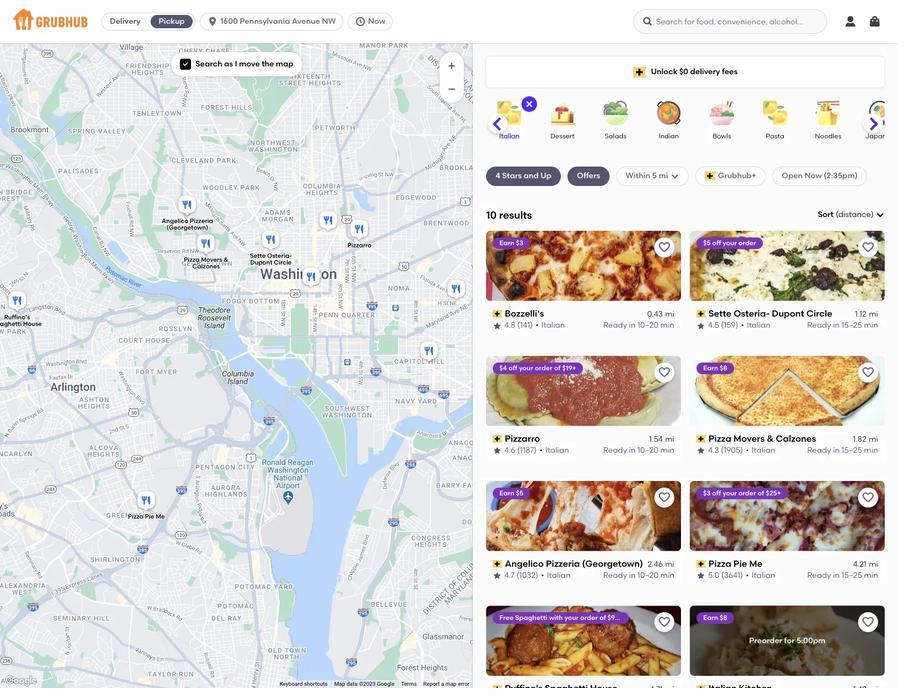 Task type: vqa. For each thing, say whether or not it's contained in the screenshot.
Dupont to the left
yes



Task type: describe. For each thing, give the bounding box(es) containing it.
4.7
[[504, 571, 515, 580]]

svg image inside field
[[876, 211, 885, 219]]

ruffino's spaghetti house logo image
[[486, 606, 681, 676]]

10 results
[[486, 209, 532, 221]]

off for pizzarro
[[509, 364, 518, 372]]

pizzarro for pizzarro sette osteria- dupont circle
[[347, 242, 372, 249]]

1 vertical spatial &
[[767, 433, 774, 444]]

pizzeria inside angelico pizzeria (georgetown)
[[190, 217, 213, 224]]

search
[[195, 59, 222, 69]]

1 $8 from the top
[[720, 364, 727, 372]]

keyboard shortcuts button
[[280, 681, 328, 688]]

1 vertical spatial map
[[446, 681, 457, 687]]

min for sette osteria- dupont circle
[[864, 321, 878, 330]]

(159)
[[721, 321, 738, 330]]

keyboard
[[280, 681, 303, 687]]

2 earn $8 from the top
[[703, 614, 727, 622]]

grubhub plus flag logo image for unlock $0 delivery fees
[[633, 67, 647, 77]]

4.3 (1905)
[[708, 446, 743, 455]]

svg image for 1600 pennsylvania avenue nw
[[207, 16, 218, 27]]

japanese
[[865, 132, 898, 140]]

(141)
[[517, 321, 533, 330]]

5
[[652, 171, 657, 181]]

1 vertical spatial calzones
[[776, 433, 816, 444]]

sette osteria- dupont circle image
[[260, 228, 282, 253]]

• italian for pizzarro
[[540, 446, 569, 455]]

sette osteria- dupont circle logo image
[[690, 231, 885, 301]]

me inside map region
[[156, 513, 165, 521]]

now button
[[348, 13, 397, 30]]

in for pizzarro
[[629, 446, 636, 455]]

off for sette osteria- dupont circle
[[712, 239, 721, 247]]

i
[[235, 59, 237, 69]]

$5 off your order
[[703, 239, 756, 247]]

pickup button
[[148, 13, 195, 30]]

subscription pass image for free spaghetti with your order of $99+
[[493, 685, 503, 688]]

5.0 (3641)
[[708, 571, 743, 580]]

report
[[423, 681, 440, 687]]

main navigation navigation
[[0, 0, 898, 43]]

(2:35pm)
[[824, 171, 858, 181]]

dessert image
[[543, 101, 582, 125]]

now inside button
[[368, 17, 386, 26]]

salads image
[[596, 101, 635, 125]]

save this restaurant button for pizza movers & calzones
[[858, 363, 878, 382]]

)
[[871, 210, 874, 219]]

search as i move the map
[[195, 59, 294, 69]]

(
[[836, 210, 839, 219]]

mi for bozzelli's
[[665, 310, 674, 319]]

1600
[[220, 17, 238, 26]]

Search for food, convenience, alcohol... search field
[[634, 9, 827, 34]]

mi for pizza movers & calzones
[[869, 435, 878, 444]]

5:00pm
[[797, 636, 826, 646]]

1 vertical spatial angelico
[[505, 559, 544, 569]]

4.21 mi
[[853, 560, 878, 569]]

svg image for now
[[355, 16, 366, 27]]

avenue
[[292, 17, 320, 26]]

in for bozzelli's
[[629, 321, 636, 330]]

©2023
[[359, 681, 376, 687]]

pasta image
[[756, 101, 795, 125]]

bowls
[[713, 132, 731, 140]]

4.7 (1032)
[[504, 571, 538, 580]]

star icon image for angelico pizzeria (georgetown)
[[493, 572, 502, 581]]

sette osteria- dupont circle
[[709, 308, 833, 319]]

grubhub+
[[718, 171, 756, 181]]

pennsylvania
[[240, 17, 290, 26]]

save this restaurant image for sette osteria- dupont circle
[[862, 241, 875, 254]]

order for pizzarro
[[535, 364, 553, 372]]

save this restaurant button for angelico pizzeria (georgetown)
[[655, 488, 674, 508]]

within
[[626, 171, 650, 181]]

1 vertical spatial sette
[[709, 308, 732, 319]]

japanese image
[[862, 101, 898, 125]]

and
[[524, 171, 539, 181]]

• for angelico pizzeria (georgetown)
[[541, 571, 544, 580]]

• italian for angelico pizzeria (georgetown)
[[541, 571, 571, 580]]

pizza movers & calzones inside map region
[[184, 256, 228, 270]]

1.12 mi
[[855, 310, 878, 319]]

3 ready in 15–25 min from the top
[[807, 571, 878, 580]]

distance
[[839, 210, 871, 219]]

dessert
[[551, 132, 575, 140]]

as
[[224, 59, 233, 69]]

spaghetti
[[515, 614, 547, 622]]

5.0
[[708, 571, 720, 580]]

4.5 (159)
[[708, 321, 738, 330]]

1 horizontal spatial pizza pie me
[[709, 559, 763, 569]]

bowls image
[[703, 101, 742, 125]]

data
[[347, 681, 358, 687]]

2 $8 from the top
[[720, 614, 727, 622]]

earn $5
[[500, 489, 524, 497]]

none field containing sort
[[818, 209, 885, 221]]

italian for pizza pie me
[[752, 571, 775, 580]]

preorder for 5:00pm
[[749, 636, 826, 646]]

1 vertical spatial now
[[805, 171, 822, 181]]

ready for angelico pizzeria (georgetown)
[[603, 571, 627, 580]]

(1032)
[[517, 571, 538, 580]]

la casina dc image
[[418, 340, 440, 364]]

2 vertical spatial of
[[600, 614, 606, 622]]

free spaghetti with your order of $99+
[[500, 614, 623, 622]]

1.12
[[855, 310, 867, 319]]

google image
[[3, 674, 39, 688]]

ready for sette osteria- dupont circle
[[807, 321, 831, 330]]

unlock $0 delivery fees
[[651, 67, 738, 76]]

ready in 10–20 min for angelico pizzeria (georgetown)
[[603, 571, 674, 580]]

4.3
[[708, 446, 719, 455]]

nw
[[322, 17, 336, 26]]

of for pizza pie me
[[758, 489, 764, 497]]

min for pizzarro
[[660, 446, 674, 455]]

for
[[784, 636, 795, 646]]

subscription pass image for pizzarro
[[493, 435, 503, 443]]

0 horizontal spatial $5
[[516, 489, 524, 497]]

min for pizza movers & calzones
[[864, 446, 878, 455]]

star icon image for sette osteria- dupont circle
[[697, 321, 706, 330]]

2.46 mi
[[648, 560, 674, 569]]

min for pizza pie me
[[864, 571, 878, 580]]

subscription pass image for sette osteria- dupont circle
[[697, 310, 706, 318]]

svg image for search as i move the map
[[182, 61, 189, 68]]

• italian for bozzelli's
[[536, 321, 565, 330]]

sort
[[818, 210, 834, 219]]

google
[[377, 681, 395, 687]]

1.54
[[649, 435, 663, 444]]

save this restaurant button for bozzelli's
[[655, 237, 674, 257]]

$19+
[[562, 364, 576, 372]]

pizza pie me inside map region
[[128, 513, 165, 521]]

sette inside the pizzarro sette osteria- dupont circle
[[250, 252, 266, 259]]

open now (2:35pm)
[[782, 171, 858, 181]]

map
[[334, 681, 345, 687]]

ready for pizzarro
[[603, 446, 627, 455]]

angelico pizzeria (georgetown) image
[[176, 194, 198, 218]]

indian
[[659, 132, 679, 140]]

1 horizontal spatial osteria-
[[734, 308, 770, 319]]

bozzelli's image
[[300, 266, 322, 290]]

1600 pennsylvania avenue nw
[[220, 17, 336, 26]]

4.6 (1187)
[[504, 446, 537, 455]]

offers
[[577, 171, 600, 181]]

noodles image
[[809, 101, 848, 125]]

ready for pizza movers & calzones
[[807, 446, 831, 455]]

ready in 15–25 min for calzones
[[807, 446, 878, 455]]

4
[[496, 171, 500, 181]]

1.54 mi
[[649, 435, 674, 444]]

$0
[[679, 67, 688, 76]]

stars
[[502, 171, 522, 181]]

in for pizza pie me
[[833, 571, 840, 580]]

0.43 mi
[[647, 310, 674, 319]]

3 15–25 from the top
[[842, 571, 862, 580]]

subscription pass image for pizza pie me
[[697, 560, 706, 568]]

in for pizza movers & calzones
[[833, 446, 840, 455]]

save this restaurant button for pizzarro
[[655, 363, 674, 382]]

$25+
[[766, 489, 781, 497]]

bozzelli's logo image
[[486, 231, 681, 301]]

salads
[[605, 132, 627, 140]]

ready in 10–20 min for bozzelli's
[[603, 321, 674, 330]]

4.5
[[708, 321, 719, 330]]

bozzelli's
[[505, 308, 544, 319]]

10–20 for bozzelli's
[[638, 321, 659, 330]]

the
[[262, 59, 274, 69]]

15–25 for calzones
[[842, 446, 862, 455]]

mi for pizza pie me
[[869, 560, 878, 569]]

$3 off your order of $25+
[[703, 489, 781, 497]]



Task type: locate. For each thing, give the bounding box(es) containing it.
• right (159)
[[741, 321, 744, 330]]

3 10–20 from the top
[[638, 571, 659, 580]]

4 stars and up
[[496, 171, 552, 181]]

svg image
[[207, 16, 218, 27], [355, 16, 366, 27], [182, 61, 189, 68], [670, 172, 679, 181]]

• for pizza pie me
[[746, 571, 749, 580]]

save this restaurant image for angelico pizzeria (georgetown) logo
[[658, 491, 671, 504]]

pizzarro for pizzarro
[[505, 433, 540, 444]]

1 vertical spatial me
[[749, 559, 763, 569]]

10–20 down the 2.46 on the bottom right
[[638, 571, 659, 580]]

pizza movers & calzones image
[[195, 232, 217, 257]]

0 vertical spatial 15–25
[[842, 321, 862, 330]]

svg image left search
[[182, 61, 189, 68]]

1 vertical spatial movers
[[734, 433, 765, 444]]

off
[[712, 239, 721, 247], [509, 364, 518, 372], [712, 489, 721, 497]]

osteria- inside the pizzarro sette osteria- dupont circle
[[267, 252, 292, 259]]

1 earn $8 from the top
[[703, 364, 727, 372]]

0 horizontal spatial map
[[276, 59, 294, 69]]

sort ( distance )
[[818, 210, 874, 219]]

(georgetown)
[[167, 224, 208, 231], [582, 559, 643, 569]]

star icon image for pizza movers & calzones
[[697, 447, 706, 455]]

calzones down pizza movers & calzones logo
[[776, 433, 816, 444]]

1.82 mi
[[853, 435, 878, 444]]

map right "a"
[[446, 681, 457, 687]]

10–20 for angelico pizzeria (georgetown)
[[638, 571, 659, 580]]

pizzarro inside the pizzarro sette osteria- dupont circle
[[347, 242, 372, 249]]

pizzarro image
[[348, 218, 370, 242]]

(georgetown) down angelico pizzeria (georgetown) 'icon'
[[167, 224, 208, 231]]

4.8
[[504, 321, 515, 330]]

1 horizontal spatial pizzarro
[[505, 433, 540, 444]]

1 horizontal spatial now
[[805, 171, 822, 181]]

ready in 10–20 min down 0.43
[[603, 321, 674, 330]]

unlock
[[651, 67, 678, 76]]

0 vertical spatial pie
[[145, 513, 154, 521]]

grubhub plus flag logo image left the unlock
[[633, 67, 647, 77]]

ready in 10–20 min down 1.54
[[603, 446, 674, 455]]

0 horizontal spatial circle
[[274, 259, 292, 266]]

fees
[[722, 67, 738, 76]]

order for sette osteria- dupont circle
[[739, 239, 756, 247]]

mi right the 2.46 on the bottom right
[[665, 560, 674, 569]]

• italian right (141)
[[536, 321, 565, 330]]

map data ©2023 google
[[334, 681, 395, 687]]

0 vertical spatial dupont
[[250, 259, 272, 266]]

0 horizontal spatial pizzarro
[[347, 242, 372, 249]]

1 15–25 from the top
[[842, 321, 862, 330]]

preorder
[[749, 636, 782, 646]]

• right (1905)
[[746, 446, 749, 455]]

star icon image left the 5.0
[[697, 572, 706, 581]]

mi right 5
[[659, 171, 668, 181]]

svg image
[[844, 15, 857, 28], [868, 15, 882, 28], [642, 16, 653, 27], [525, 100, 534, 109], [876, 211, 885, 219]]

4.6
[[504, 446, 515, 455]]

0 horizontal spatial angelico pizzeria (georgetown)
[[162, 217, 213, 231]]

results
[[499, 209, 532, 221]]

save this restaurant image
[[658, 241, 671, 254], [862, 241, 875, 254], [658, 366, 671, 379], [862, 491, 875, 504]]

italian right (1032)
[[547, 571, 571, 580]]

circle left 1.12
[[807, 308, 833, 319]]

now right open
[[805, 171, 822, 181]]

pie inside map region
[[145, 513, 154, 521]]

min down 1.12 mi
[[864, 321, 878, 330]]

ready in 15–25 min for circle
[[807, 321, 878, 330]]

1 horizontal spatial calzones
[[776, 433, 816, 444]]

1 horizontal spatial me
[[749, 559, 763, 569]]

terms link
[[401, 681, 417, 687]]

subscription pass image for angelico pizzeria (georgetown)
[[493, 560, 503, 568]]

ready in 15–25 min
[[807, 321, 878, 330], [807, 446, 878, 455], [807, 571, 878, 580]]

1 vertical spatial pizza movers & calzones
[[709, 433, 816, 444]]

0 horizontal spatial osteria-
[[267, 252, 292, 259]]

• right (3641)
[[746, 571, 749, 580]]

earn
[[500, 239, 514, 247], [703, 364, 718, 372], [500, 489, 514, 497], [703, 614, 718, 622]]

0 horizontal spatial angelico
[[162, 217, 188, 224]]

calzones down pizza movers & calzones icon
[[192, 263, 220, 270]]

italian for angelico pizzeria (georgetown)
[[547, 571, 571, 580]]

$99+
[[608, 614, 623, 622]]

italian down sette osteria- dupont circle
[[747, 321, 771, 330]]

0 vertical spatial sette
[[250, 252, 266, 259]]

1 vertical spatial angelico pizzeria (georgetown)
[[505, 559, 643, 569]]

0 vertical spatial grubhub plus flag logo image
[[633, 67, 647, 77]]

2 10–20 from the top
[[638, 446, 659, 455]]

angelico inside map region
[[162, 217, 188, 224]]

italian kitchen image
[[317, 209, 339, 233]]

pizzeria down angelico pizzeria (georgetown) logo
[[546, 559, 580, 569]]

with
[[549, 614, 563, 622]]

0 horizontal spatial dupont
[[250, 259, 272, 266]]

1 vertical spatial ready in 15–25 min
[[807, 446, 878, 455]]

movers
[[201, 256, 222, 263], [734, 433, 765, 444]]

1 horizontal spatial grubhub plus flag logo image
[[705, 172, 716, 181]]

0 vertical spatial circle
[[274, 259, 292, 266]]

0 horizontal spatial pizza pie me
[[128, 513, 165, 521]]

free
[[500, 614, 514, 622]]

1 vertical spatial osteria-
[[734, 308, 770, 319]]

sette up 4.5 (159)
[[709, 308, 732, 319]]

ready in 15–25 min down 1.82
[[807, 446, 878, 455]]

0 vertical spatial pizza movers & calzones
[[184, 256, 228, 270]]

ruffino's spaghetti house image
[[6, 289, 28, 314]]

angelico
[[162, 217, 188, 224], [505, 559, 544, 569]]

star icon image left 4.6
[[493, 447, 502, 455]]

• italian right (1187)
[[540, 446, 569, 455]]

min down 0.43 mi
[[660, 321, 674, 330]]

noodles
[[815, 132, 842, 140]]

grubhub plus flag logo image for grubhub+
[[705, 172, 716, 181]]

earn $8 down 4.5
[[703, 364, 727, 372]]

2.46
[[648, 560, 663, 569]]

10–20
[[638, 321, 659, 330], [638, 446, 659, 455], [638, 571, 659, 580]]

save this restaurant button
[[655, 237, 674, 257], [858, 237, 878, 257], [655, 363, 674, 382], [858, 363, 878, 382], [655, 488, 674, 508], [858, 488, 878, 508], [655, 613, 674, 633], [858, 613, 878, 633]]

svg image inside 1600 pennsylvania avenue nw button
[[207, 16, 218, 27]]

1 horizontal spatial map
[[446, 681, 457, 687]]

grubhub plus flag logo image
[[633, 67, 647, 77], [705, 172, 716, 181]]

grubhub plus flag logo image left grubhub+
[[705, 172, 716, 181]]

•
[[536, 321, 539, 330], [741, 321, 744, 330], [540, 446, 543, 455], [746, 446, 749, 455], [541, 571, 544, 580], [746, 571, 749, 580]]

your for pizza pie me
[[723, 489, 737, 497]]

1 horizontal spatial sette
[[709, 308, 732, 319]]

0 vertical spatial me
[[156, 513, 165, 521]]

italian for pizza movers & calzones
[[752, 446, 775, 455]]

1 vertical spatial circle
[[807, 308, 833, 319]]

your for sette osteria- dupont circle
[[723, 239, 737, 247]]

pizzarro
[[347, 242, 372, 249], [505, 433, 540, 444]]

italian down italian image
[[499, 132, 520, 140]]

(georgetown) left the 2.46 on the bottom right
[[582, 559, 643, 569]]

save this restaurant image for pizza pie me
[[862, 491, 875, 504]]

pizza pie me image
[[135, 489, 157, 514]]

map right the
[[276, 59, 294, 69]]

10
[[486, 209, 497, 221]]

map region
[[0, 0, 585, 688]]

order
[[739, 239, 756, 247], [535, 364, 553, 372], [739, 489, 756, 497], [580, 614, 598, 622]]

0 horizontal spatial movers
[[201, 256, 222, 263]]

min for angelico pizzeria (georgetown)
[[660, 571, 674, 580]]

keyboard shortcuts
[[280, 681, 328, 687]]

0 vertical spatial $5
[[703, 239, 711, 247]]

• italian down sette osteria- dupont circle
[[741, 321, 771, 330]]

of left $25+ in the right bottom of the page
[[758, 489, 764, 497]]

angelico pizzeria (georgetown) logo image
[[486, 481, 681, 551]]

earn down the 5.0
[[703, 614, 718, 622]]

0 vertical spatial now
[[368, 17, 386, 26]]

star icon image left 4.8 at the right top of page
[[493, 321, 502, 330]]

circle inside the pizzarro sette osteria- dupont circle
[[274, 259, 292, 266]]

mi right 1.82
[[869, 435, 878, 444]]

0 horizontal spatial pizza movers & calzones
[[184, 256, 228, 270]]

1 horizontal spatial circle
[[807, 308, 833, 319]]

0 vertical spatial earn $8
[[703, 364, 727, 372]]

• italian for sette osteria- dupont circle
[[741, 321, 771, 330]]

now
[[368, 17, 386, 26], [805, 171, 822, 181]]

2 vertical spatial 15–25
[[842, 571, 862, 580]]

mi for sette osteria- dupont circle
[[869, 310, 878, 319]]

• italian for pizza movers & calzones
[[746, 446, 775, 455]]

calzones
[[192, 263, 220, 270], [776, 433, 816, 444]]

plus icon image
[[446, 60, 457, 71]]

up
[[541, 171, 552, 181]]

indian image
[[650, 101, 688, 125]]

min down 4.21 mi
[[864, 571, 878, 580]]

mi for angelico pizzeria (georgetown)
[[665, 560, 674, 569]]

1 horizontal spatial pizza movers & calzones
[[709, 433, 816, 444]]

0 vertical spatial ready in 10–20 min
[[603, 321, 674, 330]]

1 horizontal spatial movers
[[734, 433, 765, 444]]

terms
[[401, 681, 417, 687]]

a
[[441, 681, 444, 687]]

ready in 10–20 min for pizzarro
[[603, 446, 674, 455]]

min for bozzelli's
[[660, 321, 674, 330]]

dupont inside the pizzarro sette osteria- dupont circle
[[250, 259, 272, 266]]

angelico pizzeria (georgetown) up (1032)
[[505, 559, 643, 569]]

• italian right (1905)
[[746, 446, 775, 455]]

• italian right (1032)
[[541, 571, 571, 580]]

star icon image left 4.3
[[697, 447, 706, 455]]

2 ready in 15–25 min from the top
[[807, 446, 878, 455]]

1 horizontal spatial pizzeria
[[546, 559, 580, 569]]

1 vertical spatial pizzeria
[[546, 559, 580, 569]]

pizza movers & calzones
[[184, 256, 228, 270], [709, 433, 816, 444]]

sette right pizza movers & calzones icon
[[250, 252, 266, 259]]

1 vertical spatial ready in 10–20 min
[[603, 446, 674, 455]]

earn down 4.6
[[500, 489, 514, 497]]

ready in 15–25 min down 1.12
[[807, 321, 878, 330]]

ready in 10–20 min
[[603, 321, 674, 330], [603, 446, 674, 455], [603, 571, 674, 580]]

0 vertical spatial $3
[[516, 239, 524, 247]]

dupont down sette osteria- dupont circle image
[[250, 259, 272, 266]]

save this restaurant button for sette osteria- dupont circle
[[858, 237, 878, 257]]

& down pizza movers & calzones logo
[[767, 433, 774, 444]]

$3
[[516, 239, 524, 247], [703, 489, 711, 497]]

star icon image for bozzelli's
[[493, 321, 502, 330]]

report a map error
[[423, 681, 470, 687]]

mi right 1.12
[[869, 310, 878, 319]]

ready in 10–20 min down the 2.46 on the bottom right
[[603, 571, 674, 580]]

italian right (1905)
[[752, 446, 775, 455]]

earn $8
[[703, 364, 727, 372], [703, 614, 727, 622]]

of left $19+
[[554, 364, 561, 372]]

$3 down results
[[516, 239, 524, 247]]

2 vertical spatial ready in 15–25 min
[[807, 571, 878, 580]]

pizza movers & calzones logo image
[[690, 356, 885, 426]]

within 5 mi
[[626, 171, 668, 181]]

2 ready in 10–20 min from the top
[[603, 446, 674, 455]]

1 vertical spatial off
[[509, 364, 518, 372]]

of left $99+ at the right of page
[[600, 614, 606, 622]]

min
[[660, 321, 674, 330], [864, 321, 878, 330], [660, 446, 674, 455], [864, 446, 878, 455], [660, 571, 674, 580], [864, 571, 878, 580]]

pizzeria up pizza movers & calzones icon
[[190, 217, 213, 224]]

1 vertical spatial $8
[[720, 614, 727, 622]]

sette
[[250, 252, 266, 259], [709, 308, 732, 319]]

pizza pie me logo image
[[690, 481, 885, 551]]

italian for pizzarro
[[545, 446, 569, 455]]

svg image right 5
[[670, 172, 679, 181]]

• for bozzelli's
[[536, 321, 539, 330]]

1 horizontal spatial angelico
[[505, 559, 544, 569]]

earn for bozzelli's
[[500, 239, 514, 247]]

1 vertical spatial grubhub plus flag logo image
[[705, 172, 716, 181]]

0 vertical spatial pizzarro
[[347, 242, 372, 249]]

2 vertical spatial ready in 10–20 min
[[603, 571, 674, 580]]

None field
[[818, 209, 885, 221]]

star icon image for pizzarro
[[493, 447, 502, 455]]

0 horizontal spatial (georgetown)
[[167, 224, 208, 231]]

& right pizza movers & calzones icon
[[224, 256, 228, 263]]

save this restaurant image for pizza movers & calzones logo
[[862, 366, 875, 379]]

osteria-
[[267, 252, 292, 259], [734, 308, 770, 319]]

$8 down 4.5 (159)
[[720, 364, 727, 372]]

pasta
[[766, 132, 784, 140]]

subscription pass image
[[697, 435, 706, 443], [493, 685, 503, 688], [697, 685, 706, 688]]

0 horizontal spatial me
[[156, 513, 165, 521]]

• right (141)
[[536, 321, 539, 330]]

10–20 for pizzarro
[[638, 446, 659, 455]]

movers inside pizza movers & calzones
[[201, 256, 222, 263]]

svg image right nw
[[355, 16, 366, 27]]

of for pizzarro
[[554, 364, 561, 372]]

in for sette osteria- dupont circle
[[833, 321, 840, 330]]

subscription pass image for earn $8
[[697, 685, 706, 688]]

1 horizontal spatial (georgetown)
[[582, 559, 643, 569]]

1 horizontal spatial $5
[[703, 239, 711, 247]]

1 horizontal spatial pie
[[734, 559, 747, 569]]

0 horizontal spatial &
[[224, 256, 228, 263]]

$8 down the 5.0 (3641) on the bottom of page
[[720, 614, 727, 622]]

4.8 (141)
[[504, 321, 533, 330]]

1 vertical spatial $3
[[703, 489, 711, 497]]

ready for pizza pie me
[[807, 571, 831, 580]]

pizzarro sette osteria- dupont circle
[[250, 242, 372, 266]]

(1187)
[[517, 446, 537, 455]]

1 vertical spatial $5
[[516, 489, 524, 497]]

• right (1032)
[[541, 571, 544, 580]]

0 vertical spatial pizza pie me
[[128, 513, 165, 521]]

earn down 4.5
[[703, 364, 718, 372]]

italian for bozzelli's
[[541, 321, 565, 330]]

circle down sette osteria- dupont circle image
[[274, 259, 292, 266]]

1 vertical spatial pizza pie me
[[709, 559, 763, 569]]

0 vertical spatial map
[[276, 59, 294, 69]]

• for pizza movers & calzones
[[746, 446, 749, 455]]

15–25 down 1.82
[[842, 446, 862, 455]]

off for pizza pie me
[[712, 489, 721, 497]]

delivery button
[[102, 13, 148, 30]]

$3 down 4.3
[[703, 489, 711, 497]]

ruffino's
[[0, 313, 42, 327]]

1 vertical spatial pie
[[734, 559, 747, 569]]

mi right 0.43
[[665, 310, 674, 319]]

map
[[276, 59, 294, 69], [446, 681, 457, 687]]

1 horizontal spatial &
[[767, 433, 774, 444]]

pizzarro logo image
[[486, 356, 681, 426]]

0 horizontal spatial calzones
[[192, 263, 220, 270]]

0 horizontal spatial $3
[[516, 239, 524, 247]]

mozzeria dc image
[[445, 278, 467, 302]]

earn for pizza movers & calzones
[[703, 364, 718, 372]]

save this restaurant image
[[862, 366, 875, 379], [658, 491, 671, 504], [658, 616, 671, 629], [862, 616, 875, 629]]

0 vertical spatial angelico
[[162, 217, 188, 224]]

min down '1.54 mi'
[[660, 446, 674, 455]]

subscription pass image
[[493, 310, 503, 318], [697, 310, 706, 318], [493, 435, 503, 443], [493, 560, 503, 568], [697, 560, 706, 568]]

calzones inside pizza movers & calzones
[[192, 263, 220, 270]]

your
[[723, 239, 737, 247], [519, 364, 533, 372], [723, 489, 737, 497], [565, 614, 579, 622]]

mi right 4.21 on the bottom right
[[869, 560, 878, 569]]

• italian for pizza pie me
[[746, 571, 775, 580]]

0 horizontal spatial now
[[368, 17, 386, 26]]

pizzeria
[[190, 217, 213, 224], [546, 559, 580, 569]]

0 vertical spatial movers
[[201, 256, 222, 263]]

0 vertical spatial angelico pizzeria (georgetown)
[[162, 217, 213, 231]]

italian for sette osteria- dupont circle
[[747, 321, 771, 330]]

italian right (1187)
[[545, 446, 569, 455]]

your for pizzarro
[[519, 364, 533, 372]]

save this restaurant image for pizzarro
[[658, 366, 671, 379]]

in for angelico pizzeria (georgetown)
[[629, 571, 636, 580]]

&
[[224, 256, 228, 263], [767, 433, 774, 444]]

1 horizontal spatial dupont
[[772, 308, 804, 319]]

ready in 15–25 min down 4.21 on the bottom right
[[807, 571, 878, 580]]

• for sette osteria- dupont circle
[[741, 321, 744, 330]]

0 vertical spatial calzones
[[192, 263, 220, 270]]

1.82
[[853, 435, 867, 444]]

4.21
[[853, 560, 867, 569]]

0 vertical spatial (georgetown)
[[167, 224, 208, 231]]

svg image inside the now button
[[355, 16, 366, 27]]

italian
[[499, 132, 520, 140], [541, 321, 565, 330], [747, 321, 771, 330], [545, 446, 569, 455], [752, 446, 775, 455], [547, 571, 571, 580], [752, 571, 775, 580]]

star icon image for pizza pie me
[[697, 572, 706, 581]]

1 ready in 10–20 min from the top
[[603, 321, 674, 330]]

italian image
[[490, 101, 529, 125]]

1 vertical spatial (georgetown)
[[582, 559, 643, 569]]

3 ready in 10–20 min from the top
[[603, 571, 674, 580]]

in
[[629, 321, 636, 330], [833, 321, 840, 330], [629, 446, 636, 455], [833, 446, 840, 455], [629, 571, 636, 580], [833, 571, 840, 580]]

0 horizontal spatial of
[[554, 364, 561, 372]]

italian right (3641)
[[752, 571, 775, 580]]

1 vertical spatial 15–25
[[842, 446, 862, 455]]

pie
[[145, 513, 154, 521], [734, 559, 747, 569]]

1 vertical spatial dupont
[[772, 308, 804, 319]]

1 horizontal spatial $3
[[703, 489, 711, 497]]

save this restaurant image for bozzelli's
[[658, 241, 671, 254]]

15–25 down 4.21 on the bottom right
[[842, 571, 862, 580]]

0 vertical spatial of
[[554, 364, 561, 372]]

star icon image
[[493, 321, 502, 330], [697, 321, 706, 330], [493, 447, 502, 455], [697, 447, 706, 455], [493, 572, 502, 581], [697, 572, 706, 581]]

error
[[458, 681, 470, 687]]

• italian right (3641)
[[746, 571, 775, 580]]

italian right (141)
[[541, 321, 565, 330]]

(1905)
[[721, 446, 743, 455]]

(3641)
[[721, 571, 743, 580]]

10–20 down 0.43
[[638, 321, 659, 330]]

earn for angelico pizzeria (georgetown)
[[500, 489, 514, 497]]

(georgetown) inside map region
[[167, 224, 208, 231]]

2 15–25 from the top
[[842, 446, 862, 455]]

save this restaurant button for pizza pie me
[[858, 488, 878, 508]]

0 horizontal spatial pizzeria
[[190, 217, 213, 224]]

& inside pizza movers & calzones
[[224, 256, 228, 263]]

10–20 down 1.54
[[638, 446, 659, 455]]

earn $3
[[500, 239, 524, 247]]

shortcuts
[[304, 681, 328, 687]]

1 vertical spatial 10–20
[[638, 446, 659, 455]]

0 vertical spatial ready in 15–25 min
[[807, 321, 878, 330]]

earn down 10 results
[[500, 239, 514, 247]]

ready for bozzelli's
[[603, 321, 627, 330]]

0.43
[[647, 310, 663, 319]]

0 horizontal spatial grubhub plus flag logo image
[[633, 67, 647, 77]]

mi for pizzarro
[[665, 435, 674, 444]]

min down 1.82 mi
[[864, 446, 878, 455]]

15–25 down 1.12
[[842, 321, 862, 330]]

1600 pennsylvania avenue nw button
[[200, 13, 348, 30]]

2 horizontal spatial of
[[758, 489, 764, 497]]

0 horizontal spatial pie
[[145, 513, 154, 521]]

star icon image left 4.7
[[493, 572, 502, 581]]

• for pizzarro
[[540, 446, 543, 455]]

1 vertical spatial of
[[758, 489, 764, 497]]

2 vertical spatial 10–20
[[638, 571, 659, 580]]

earn $8 down the 5.0
[[703, 614, 727, 622]]

dupont down sette osteria- dupont circle logo
[[772, 308, 804, 319]]

star icon image left 4.5
[[697, 321, 706, 330]]

order for pizza pie me
[[739, 489, 756, 497]]

0 vertical spatial osteria-
[[267, 252, 292, 259]]

svg image left 1600
[[207, 16, 218, 27]]

angelico pizzeria (georgetown) inside map region
[[162, 217, 213, 231]]

1 horizontal spatial of
[[600, 614, 606, 622]]

minus icon image
[[446, 84, 457, 95]]

0 vertical spatial off
[[712, 239, 721, 247]]

angelico pizzeria (georgetown) up pizza movers & calzones icon
[[162, 217, 213, 231]]

save this restaurant image for ruffino's spaghetti house logo
[[658, 616, 671, 629]]

15–25 for circle
[[842, 321, 862, 330]]

$4 off your order of $19+
[[500, 364, 576, 372]]

1 vertical spatial pizzarro
[[505, 433, 540, 444]]

pizza pie me
[[128, 513, 165, 521], [709, 559, 763, 569]]

1 10–20 from the top
[[638, 321, 659, 330]]

• right (1187)
[[540, 446, 543, 455]]

subscription pass image for bozzelli's
[[493, 310, 503, 318]]

min down 2.46 mi
[[660, 571, 674, 580]]

mi right 1.54
[[665, 435, 674, 444]]

1 ready in 15–25 min from the top
[[807, 321, 878, 330]]

now right nw
[[368, 17, 386, 26]]

move
[[239, 59, 260, 69]]



